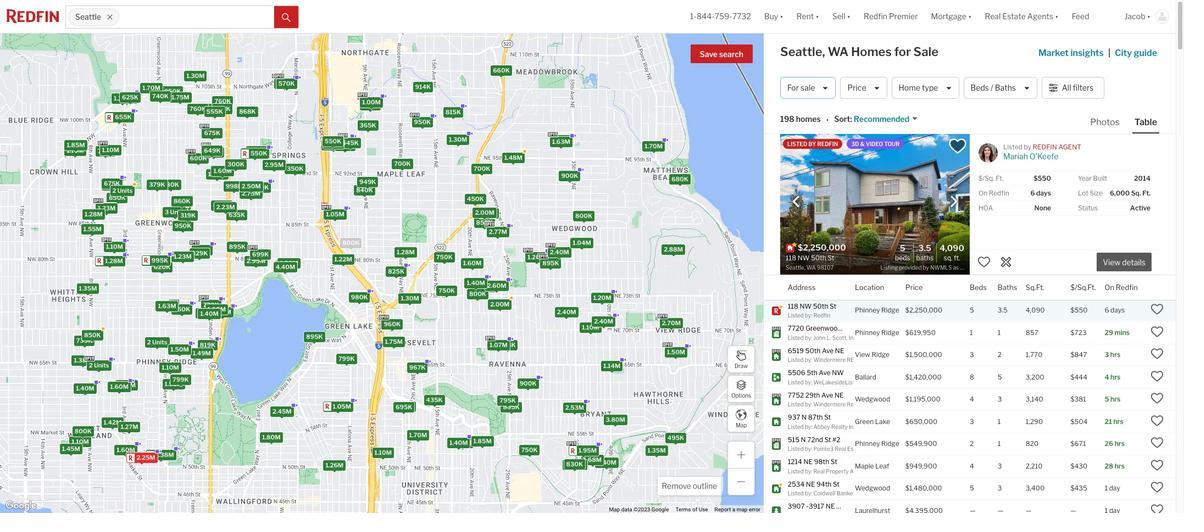 Task type: vqa. For each thing, say whether or not it's contained in the screenshot.


Task type: locate. For each thing, give the bounding box(es) containing it.
319k
[[180, 211, 196, 219]]

hrs up 5 hrs
[[1111, 373, 1121, 382]]

beds left /
[[971, 83, 990, 93]]

remove seattle image
[[107, 14, 113, 20]]

homes
[[852, 45, 892, 59]]

for sale
[[788, 83, 816, 93]]

3907
[[788, 503, 805, 511]]

favorite this home image
[[978, 256, 991, 269], [1151, 303, 1165, 316], [1151, 325, 1165, 339], [1151, 348, 1165, 361], [1151, 414, 1165, 428], [1151, 459, 1165, 472], [1151, 481, 1165, 494], [1151, 504, 1165, 514]]

8 by: from the top
[[805, 468, 813, 475]]

by: for 7720
[[805, 335, 813, 341]]

st for 98th
[[831, 458, 838, 466]]

listed for 6519
[[788, 357, 804, 363]]

1 left 857 in the bottom right of the page
[[998, 329, 1001, 337]]

ridge up the view ridge
[[882, 329, 900, 337]]

ne down welakeside at the bottom right
[[835, 391, 844, 399]]

5 inside '5 beds'
[[900, 244, 906, 253]]

1.38m right 2.25m
[[156, 451, 174, 459]]

2534
[[788, 480, 805, 489]]

830k left 1.68m
[[567, 460, 583, 468]]

1 horizontal spatial on
[[1105, 283, 1115, 292]]

3 inside map region
[[165, 208, 169, 216]]

options
[[732, 392, 752, 399]]

windermere inside 7752 29th ave ne listed by: windermere real estate co.
[[814, 401, 846, 408]]

maple
[[856, 462, 874, 471]]

1.85m left 725k
[[67, 141, 85, 149]]

hrs for 4 hrs
[[1111, 373, 1121, 382]]

0 horizontal spatial 1.28m
[[85, 210, 103, 218]]

2 vertical spatial 550k
[[174, 305, 190, 313]]

beds for beds button
[[970, 283, 987, 292]]

heading
[[786, 243, 876, 272]]

view right 're'
[[856, 351, 871, 359]]

▾ for jacob ▾
[[1148, 12, 1151, 21]]

hrs for 3 hrs
[[1111, 351, 1121, 359]]

4,090 right 3.5 baths
[[940, 244, 965, 253]]

windermere down 7752 29th ave ne link
[[814, 401, 846, 408]]

favorite button checkbox
[[949, 137, 968, 156]]

1 vertical spatial windermere
[[814, 401, 846, 408]]

hrs up 21 hrs
[[1111, 396, 1121, 404]]

98th
[[815, 458, 830, 466]]

1 horizontal spatial 1.38m
[[156, 451, 174, 459]]

1 horizontal spatial 1.20m
[[594, 294, 612, 302]]

map inside button
[[736, 422, 747, 429]]

ave for 50th
[[822, 347, 834, 355]]

2.53m
[[566, 404, 585, 412]]

3 favorite this home image from the top
[[1151, 437, 1165, 450]]

None search field
[[119, 6, 274, 28]]

associates
[[850, 468, 879, 475]]

760k up the 555k
[[215, 97, 231, 105]]

1 phinney ridge from the top
[[856, 306, 900, 315]]

maple leaf
[[856, 462, 890, 471]]

1 vertical spatial 1.20m
[[594, 294, 612, 302]]

4 ▾ from the left
[[969, 12, 972, 21]]

l.
[[827, 335, 832, 341]]

1 horizontal spatial redfin
[[1033, 143, 1058, 151]]

map region
[[0, 0, 797, 514]]

495k
[[668, 434, 685, 442]]

submit search image
[[282, 13, 291, 22]]

listed inside 118 nw 50th st listed by: redfin
[[788, 312, 804, 319]]

ave inside 7752 29th ave ne listed by: windermere real estate co.
[[822, 391, 834, 399]]

50th inside the 3907 -3917 ne 50th st link
[[837, 503, 852, 511]]

3.5 for 3.5 baths
[[919, 244, 932, 253]]

st right 94th
[[833, 480, 840, 489]]

o'keefe
[[1030, 152, 1059, 161]]

$504
[[1071, 418, 1088, 426]]

st left #2
[[825, 436, 832, 444]]

2 wedgwood from the top
[[856, 485, 891, 493]]

ridge
[[882, 306, 900, 315], [882, 329, 900, 337], [872, 351, 890, 359], [882, 440, 900, 448]]

3 ▾ from the left
[[848, 12, 851, 21]]

$723
[[1071, 329, 1087, 337]]

1.04m
[[573, 239, 591, 247]]

listed inside 5506 5th ave nw listed by: welakeside listing agent: ling drost
[[788, 379, 804, 386]]

9 by: from the top
[[805, 490, 813, 497]]

by: inside 2534 ne 94th st listed by: coldwell banker bain
[[805, 490, 813, 497]]

by: for 937
[[805, 424, 813, 430]]

phinney ridge down location button
[[856, 306, 900, 315]]

4,090 for 4,090 sq. ft.
[[940, 244, 965, 253]]

1 horizontal spatial sq.
[[1132, 189, 1142, 197]]

0 horizontal spatial view
[[856, 351, 871, 359]]

1 vertical spatial 3.5
[[998, 306, 1008, 315]]

1 vertical spatial estate
[[860, 401, 877, 408]]

save search button
[[691, 45, 753, 63]]

2 horizontal spatial ft.
[[1143, 189, 1151, 197]]

1 vertical spatial on redfin
[[1105, 283, 1139, 292]]

st up 7720 greenwood ave n link
[[830, 302, 837, 310]]

$619,950
[[906, 329, 936, 337]]

real down #2
[[835, 446, 847, 453]]

listed inside 7752 29th ave ne listed by: windermere real estate co.
[[788, 401, 804, 408]]

hrs down 29 mins
[[1111, 351, 1121, 359]]

view for view details
[[1104, 258, 1121, 267]]

ave down l.
[[822, 347, 834, 355]]

1 left day
[[1105, 485, 1108, 493]]

7720 greenwood ave n listed by: john l. scott, inc. phinney ridge
[[788, 324, 900, 341]]

listed for 937
[[788, 424, 804, 430]]

map data ©2023 google
[[610, 507, 669, 513]]

nw
[[800, 302, 812, 310], [833, 369, 844, 377]]

844-
[[697, 12, 715, 21]]

6 up 29
[[1105, 306, 1110, 315]]

725k
[[98, 147, 114, 155]]

0 vertical spatial 1.00m
[[362, 98, 381, 106]]

1.50m left 1.49m
[[171, 346, 189, 353]]

listed inside 1214 ne 98th st listed by: real property associates
[[788, 468, 804, 475]]

by: inside 937 n 87th st listed by: abbey realty inc green lake
[[805, 424, 813, 430]]

phinney ridge up the maple leaf at right
[[856, 440, 900, 448]]

6 up none
[[1031, 189, 1036, 197]]

listed down 7752
[[788, 401, 804, 408]]

listed for 7752
[[788, 401, 804, 408]]

2.00m down 2.60m
[[491, 300, 510, 308]]

3 by: from the top
[[805, 357, 813, 363]]

3.5 down baths button
[[998, 306, 1008, 315]]

0 vertical spatial n
[[857, 324, 862, 333]]

st up the property
[[831, 458, 838, 466]]

on redfin down view details
[[1105, 283, 1139, 292]]

listed down 1214
[[788, 468, 804, 475]]

year built
[[1079, 174, 1108, 183]]

1 vertical spatial 1.00m
[[148, 338, 167, 346]]

ridge down location button
[[882, 306, 900, 315]]

1 vertical spatial 4.40m
[[597, 459, 617, 467]]

2 vertical spatial 900k
[[520, 380, 537, 387]]

units
[[336, 138, 351, 146], [329, 141, 344, 149], [117, 187, 133, 195], [170, 208, 185, 216], [152, 338, 167, 346], [94, 362, 109, 369], [570, 461, 585, 469]]

listed down 2534
[[788, 490, 804, 497]]

1.28m
[[85, 210, 103, 218], [397, 248, 415, 256], [105, 257, 123, 265]]

1 horizontal spatial days
[[1111, 306, 1126, 315]]

green
[[856, 418, 874, 426]]

ne inside 6519 50th ave ne listed by: windermere re greenwood
[[836, 347, 845, 355]]

2 windermere from the top
[[814, 401, 846, 408]]

3.5 right '5 beds'
[[919, 244, 932, 253]]

1 vertical spatial map
[[610, 507, 620, 513]]

0 vertical spatial 50th
[[814, 302, 829, 310]]

1.25m up 655k
[[114, 94, 132, 102]]

1 vertical spatial 750k
[[439, 287, 455, 294]]

1 for 3
[[998, 418, 1001, 426]]

$550 up $723
[[1071, 306, 1088, 315]]

3.5 for 3.5
[[998, 306, 1008, 315]]

listed inside 2534 ne 94th st listed by: coldwell banker bain
[[788, 490, 804, 497]]

0 vertical spatial $550
[[1034, 174, 1052, 183]]

ave up welakeside at the bottom right
[[819, 369, 831, 377]]

n inside 937 n 87th st listed by: abbey realty inc green lake
[[802, 413, 807, 422]]

1 vertical spatial sq.
[[944, 254, 953, 262]]

1 horizontal spatial 3.5
[[998, 306, 1008, 315]]

st inside 2534 ne 94th st listed by: coldwell banker bain
[[833, 480, 840, 489]]

2 vertical spatial 50th
[[837, 503, 852, 511]]

1 vertical spatial days
[[1111, 306, 1126, 315]]

$1,420,000
[[906, 373, 942, 382]]

type
[[923, 83, 939, 93]]

property
[[827, 468, 849, 475]]

real down 1214 ne 98th st 'link'
[[814, 468, 825, 475]]

ne inside 2534 ne 94th st listed by: coldwell banker bain
[[806, 480, 816, 489]]

real inside 515 n 72nd st #2 listed by: pointe3 real estate
[[835, 446, 847, 453]]

6 ▾ from the left
[[1148, 12, 1151, 21]]

windermere for 50th
[[814, 357, 846, 363]]

ridge for $549,900
[[882, 440, 900, 448]]

buy
[[765, 12, 779, 21]]

840k
[[356, 186, 373, 194]]

1.23m up 1.55m
[[98, 204, 116, 212]]

4 by: from the top
[[805, 379, 813, 386]]

1-844-759-7732 link
[[691, 12, 752, 21]]

ave inside 7720 greenwood ave n listed by: john l. scott, inc. phinney ridge
[[843, 324, 855, 333]]

st for 72nd
[[825, 436, 832, 444]]

terms of use link
[[676, 507, 708, 513]]

2 vertical spatial phinney
[[856, 440, 881, 448]]

redfin down 118 nw 50th st "link"
[[814, 312, 831, 319]]

listed for 2534
[[788, 490, 804, 497]]

6519 50th ave ne link
[[788, 347, 845, 356]]

listed inside listed by redfin agent mariah o'keefe
[[1004, 143, 1023, 151]]

1 windermere from the top
[[814, 357, 846, 363]]

0 horizontal spatial 6
[[1031, 189, 1036, 197]]

redfin inside 118 nw 50th st listed by: redfin
[[814, 312, 831, 319]]

760k left the 555k
[[190, 105, 206, 112]]

1 for 1
[[998, 329, 1001, 337]]

map down "options"
[[736, 422, 747, 429]]

5 right '$1,480,000'
[[970, 485, 975, 493]]

real estate agents ▾
[[986, 12, 1059, 21]]

listed down 515
[[788, 446, 804, 453]]

5 by: from the top
[[805, 401, 813, 408]]

1 horizontal spatial 830k
[[567, 460, 583, 468]]

phinney
[[856, 306, 881, 315], [856, 329, 881, 337], [856, 440, 881, 448]]

0 horizontal spatial sq.
[[944, 254, 953, 262]]

ft. down 2014
[[1143, 189, 1151, 197]]

555k
[[207, 108, 223, 115]]

ft. inside 4,090 sq. ft.
[[954, 254, 961, 262]]

beds left 3.5 baths
[[896, 254, 911, 262]]

favorite this home image for 6 days
[[1151, 303, 1165, 316]]

welakeside
[[814, 379, 846, 386]]

redfin down $/sq. ft.
[[990, 189, 1010, 197]]

map for map data ©2023 google
[[610, 507, 620, 513]]

ling
[[882, 379, 894, 386]]

2 ▾ from the left
[[816, 12, 820, 21]]

nw inside 5506 5th ave nw listed by: welakeside listing agent: ling drost
[[833, 369, 844, 377]]

7 by: from the top
[[805, 446, 813, 453]]

listed inside 937 n 87th st listed by: abbey realty inc green lake
[[788, 424, 804, 430]]

phinney ridge
[[856, 306, 900, 315], [856, 440, 900, 448]]

3 up 8
[[970, 351, 975, 359]]

real up green at the bottom of the page
[[847, 401, 859, 408]]

0 vertical spatial 3.5
[[919, 244, 932, 253]]

1 horizontal spatial price button
[[906, 275, 923, 300]]

1 vertical spatial nw
[[833, 369, 844, 377]]

ave for 5th
[[819, 369, 831, 377]]

2 vertical spatial 1.28m
[[105, 257, 123, 265]]

remove
[[662, 482, 692, 491]]

5 beds
[[896, 244, 911, 262]]

2 by: from the top
[[805, 335, 813, 341]]

hrs right 26 in the bottom right of the page
[[1115, 440, 1125, 448]]

649k down '770k'
[[198, 309, 214, 317]]

by: down 29th
[[805, 401, 813, 408]]

/
[[991, 83, 994, 93]]

▾ right rent
[[816, 12, 820, 21]]

0 horizontal spatial map
[[610, 507, 620, 513]]

0 horizontal spatial 900k
[[477, 283, 494, 291]]

868k
[[239, 108, 256, 115]]

redfin down view details
[[1117, 283, 1139, 292]]

650k
[[109, 194, 126, 201], [213, 201, 230, 209]]

by: inside 5506 5th ave nw listed by: welakeside listing agent: ling drost
[[805, 379, 813, 386]]

listed down 937
[[788, 424, 804, 430]]

0 vertical spatial 4,090
[[940, 244, 965, 253]]

view for view ridge
[[856, 351, 871, 359]]

0 vertical spatial wedgwood
[[856, 396, 891, 404]]

1 horizontal spatial map
[[736, 422, 747, 429]]

favorite this home image for 21 hrs
[[1151, 414, 1165, 428]]

0 vertical spatial ft.
[[996, 174, 1004, 183]]

use
[[699, 507, 708, 513]]

st inside 937 n 87th st listed by: abbey realty inc green lake
[[825, 413, 831, 422]]

hrs right 21
[[1114, 418, 1124, 426]]

50th inside 6519 50th ave ne listed by: windermere re greenwood
[[806, 347, 821, 355]]

1 vertical spatial baths
[[917, 254, 934, 262]]

by: for 7752
[[805, 401, 813, 408]]

n right 515
[[801, 436, 806, 444]]

favorite this home image for 4 hrs
[[1151, 370, 1165, 383]]

0 vertical spatial 6
[[1031, 189, 1036, 197]]

0 horizontal spatial 1.63m
[[158, 302, 176, 310]]

greenwood up ballard on the right of the page
[[856, 357, 886, 363]]

favorite button image
[[949, 137, 968, 156]]

198 homes •
[[781, 115, 829, 125]]

0 horizontal spatial 1.00m
[[148, 338, 167, 346]]

greenwood up john
[[806, 324, 842, 333]]

by: inside 7752 29th ave ne listed by: windermere real estate co.
[[805, 401, 813, 408]]

favorite this home image for 3 hrs
[[1151, 348, 1165, 361]]

0 horizontal spatial on
[[979, 189, 988, 197]]

1.60m down 859k
[[463, 259, 482, 267]]

1 by: from the top
[[805, 312, 813, 319]]

900k
[[562, 172, 579, 179], [477, 283, 494, 291], [520, 380, 537, 387]]

▾ right sell
[[848, 12, 851, 21]]

on right $/sq.ft.
[[1105, 283, 1115, 292]]

listed up mariah
[[1004, 143, 1023, 151]]

950k
[[414, 118, 431, 126], [175, 222, 191, 230]]

0 vertical spatial greenwood
[[806, 324, 842, 333]]

•
[[827, 115, 829, 125]]

n right 937
[[802, 413, 807, 422]]

sq. inside 4,090 sq. ft.
[[944, 254, 953, 262]]

▾ for mortgage ▾
[[969, 12, 972, 21]]

830k
[[203, 302, 220, 310], [567, 460, 583, 468]]

1 vertical spatial on
[[1105, 283, 1115, 292]]

mortgage
[[932, 12, 967, 21]]

by: inside 1214 ne 98th st listed by: real property associates
[[805, 468, 813, 475]]

redfin for listed by redfin agent mariah o'keefe
[[1033, 143, 1058, 151]]

ft. right 3.5 baths
[[954, 254, 961, 262]]

6 days up 29 mins
[[1105, 306, 1126, 315]]

2.00m up 859k
[[475, 209, 495, 216]]

by: for 118
[[805, 312, 813, 319]]

50th
[[814, 302, 829, 310], [806, 347, 821, 355], [837, 503, 852, 511]]

2.25m
[[137, 454, 155, 462]]

listed inside 6519 50th ave ne listed by: windermere re greenwood
[[788, 357, 804, 363]]

map left 'data'
[[610, 507, 620, 513]]

n for 87th
[[802, 413, 807, 422]]

redfin inside listed by redfin agent mariah o'keefe
[[1033, 143, 1058, 151]]

hrs for 28 hrs
[[1115, 462, 1125, 471]]

1 horizontal spatial 1.63m
[[552, 138, 571, 145]]

real inside 7752 29th ave ne listed by: windermere real estate co.
[[847, 401, 859, 408]]

2 favorite this home image from the top
[[1151, 392, 1165, 405]]

0 horizontal spatial $550
[[1034, 174, 1052, 183]]

1.99m
[[454, 439, 472, 447]]

mins
[[1115, 329, 1130, 337]]

3 down 8
[[970, 418, 975, 426]]

favorite this home image for 1 day
[[1151, 481, 1165, 494]]

listed inside 7720 greenwood ave n listed by: john l. scott, inc. phinney ridge
[[788, 335, 804, 341]]

phinney ridge for $2,250,000
[[856, 306, 900, 315]]

1 vertical spatial phinney ridge
[[856, 440, 900, 448]]

draw
[[735, 363, 748, 369]]

675k up the 690k
[[104, 180, 120, 187]]

1 horizontal spatial 4,090
[[1026, 306, 1046, 315]]

5506
[[788, 369, 806, 377]]

0 horizontal spatial 760k
[[190, 105, 206, 112]]

675k down the 555k
[[204, 129, 220, 137]]

1.50m down 2.70m
[[667, 348, 686, 356]]

days up 29 mins
[[1111, 306, 1126, 315]]

phinney up the view ridge
[[856, 329, 881, 337]]

ne inside 7752 29th ave ne listed by: windermere real estate co.
[[835, 391, 844, 399]]

hrs for 5 hrs
[[1111, 396, 1121, 404]]

1 vertical spatial 1.85m
[[474, 438, 492, 445]]

1 favorite this home image from the top
[[1151, 370, 1165, 383]]

29
[[1105, 329, 1114, 337]]

nw up welakeside at the bottom right
[[833, 369, 844, 377]]

2.20m
[[277, 262, 296, 270]]

by: inside 118 nw 50th st listed by: redfin
[[805, 312, 813, 319]]

day
[[1110, 485, 1121, 493]]

2 phinney from the top
[[856, 329, 881, 337]]

view inside button
[[1104, 258, 1121, 267]]

2 vertical spatial 1.70m
[[409, 431, 427, 439]]

ave inside 6519 50th ave ne listed by: windermere re greenwood
[[822, 347, 834, 355]]

1 vertical spatial ft.
[[1143, 189, 1151, 197]]

by: down 118 nw 50th st "link"
[[805, 312, 813, 319]]

1214 ne 98th st link
[[788, 458, 845, 467]]

515 n 72nd st #2 listed by: pointe3 real estate
[[788, 436, 864, 453]]

n inside 515 n 72nd st #2 listed by: pointe3 real estate
[[801, 436, 806, 444]]

$444
[[1071, 373, 1088, 382]]

n for 72nd
[[801, 436, 806, 444]]

ave inside 5506 5th ave nw listed by: welakeside listing agent: ling drost
[[819, 369, 831, 377]]

6519 50th ave ne listed by: windermere re greenwood
[[788, 347, 886, 363]]

baths inside beds / baths button
[[996, 83, 1017, 93]]

0 horizontal spatial 1.38m
[[74, 357, 92, 364]]

report
[[715, 507, 731, 513]]

hrs for 21 hrs
[[1114, 418, 1124, 426]]

0 vertical spatial 550k
[[325, 137, 342, 145]]

3.5 inside 3.5 baths
[[919, 244, 932, 253]]

1 day
[[1105, 485, 1121, 493]]

favorite this home image
[[1151, 370, 1165, 383], [1151, 392, 1165, 405], [1151, 437, 1165, 450]]

listed down 7720
[[788, 335, 804, 341]]

675k
[[204, 129, 220, 137], [104, 180, 120, 187]]

by: inside 515 n 72nd st #2 listed by: pointe3 real estate
[[805, 446, 813, 453]]

1.35m
[[79, 285, 97, 292], [648, 447, 666, 454]]

windermere inside 6519 50th ave ne listed by: windermere re greenwood
[[814, 357, 846, 363]]

650k up the 690k
[[109, 194, 126, 201]]

1 vertical spatial 1.05m
[[333, 403, 351, 410]]

87th
[[809, 413, 823, 422]]

1 phinney from the top
[[856, 306, 881, 315]]

1 vertical spatial beds
[[896, 254, 911, 262]]

0 vertical spatial 799k
[[339, 355, 355, 362]]

2 horizontal spatial 900k
[[562, 172, 579, 179]]

1 horizontal spatial view
[[1104, 258, 1121, 267]]

1 vertical spatial 850k
[[84, 331, 101, 339]]

1.10m
[[102, 146, 119, 154], [67, 147, 84, 154], [106, 243, 123, 251], [582, 324, 600, 331], [162, 364, 179, 371], [72, 438, 89, 445], [375, 449, 392, 457]]

by: inside 6519 50th ave ne listed by: windermere re greenwood
[[805, 357, 813, 363]]

redfin
[[864, 12, 888, 21], [990, 189, 1010, 197], [1117, 283, 1139, 292], [814, 312, 831, 319]]

st inside 1214 ne 98th st listed by: real property associates
[[831, 458, 838, 466]]

50th down john
[[806, 347, 821, 355]]

listed for 1214
[[788, 468, 804, 475]]

redfin right by
[[818, 141, 839, 147]]

sq. right 3.5 baths
[[944, 254, 953, 262]]

3,400
[[1026, 485, 1045, 493]]

2 horizontal spatial 850k
[[397, 403, 414, 410]]

1 vertical spatial 950k
[[175, 222, 191, 230]]

29 mins
[[1105, 329, 1130, 337]]

remove outline
[[662, 482, 718, 491]]

1 ▾ from the left
[[780, 12, 784, 21]]

2014
[[1135, 174, 1151, 183]]

baths down x-out this home 'image' at the right of page
[[998, 283, 1018, 292]]

1 vertical spatial 1.28m
[[397, 248, 415, 256]]

beds inside button
[[971, 83, 990, 93]]

1 up 8
[[970, 329, 973, 337]]

1 vertical spatial 2.00m
[[491, 300, 510, 308]]

645k
[[342, 139, 359, 146]]

by: inside 7720 greenwood ave n listed by: john l. scott, inc. phinney ridge
[[805, 335, 813, 341]]

1 left 1,290
[[998, 418, 1001, 426]]

0 horizontal spatial redfin
[[818, 141, 839, 147]]

3 phinney from the top
[[856, 440, 881, 448]]

0 horizontal spatial 850k
[[84, 331, 101, 339]]

1.60m up '1.42m'
[[110, 383, 129, 391]]

0 vertical spatial 675k
[[204, 129, 220, 137]]

buy ▾ button
[[758, 0, 791, 33]]

▾ right buy
[[780, 12, 784, 21]]

report a map error link
[[715, 507, 761, 513]]

real
[[986, 12, 1001, 21], [847, 401, 859, 408], [835, 446, 847, 453], [814, 468, 825, 475]]

by: down 87th
[[805, 424, 813, 430]]

1 horizontal spatial nw
[[833, 369, 844, 377]]

st inside 118 nw 50th st listed by: redfin
[[830, 302, 837, 310]]

st inside 515 n 72nd st #2 listed by: pointe3 real estate
[[825, 436, 832, 444]]

0 vertical spatial view
[[1104, 258, 1121, 267]]

1.80m left 1.22m
[[280, 259, 298, 267]]

650k up 635k
[[213, 201, 230, 209]]

location button
[[856, 275, 885, 300]]

view ridge
[[856, 351, 890, 359]]

favorite this home image for 5 hrs
[[1151, 392, 1165, 405]]

3d
[[852, 141, 860, 147]]

1 wedgwood from the top
[[856, 396, 891, 404]]

1.85m right 1.99m
[[474, 438, 492, 445]]

phinney inside 7720 greenwood ave n listed by: john l. scott, inc. phinney ridge
[[856, 329, 881, 337]]

649k up 600k at the left of the page
[[204, 146, 221, 154]]

1.00m up 365k
[[362, 98, 381, 106]]

status
[[1079, 204, 1099, 212]]

mariah o'keefe image
[[972, 144, 1003, 174]]

0 vertical spatial 1.35m
[[79, 285, 97, 292]]

ne left 94th
[[806, 480, 816, 489]]

0 horizontal spatial 1.50m
[[171, 346, 189, 353]]

next button image
[[949, 196, 960, 207]]

6 days up none
[[1031, 189, 1052, 197]]

listed down 5506
[[788, 379, 804, 386]]

1 horizontal spatial 550k
[[251, 149, 267, 157]]

1 vertical spatial view
[[856, 351, 871, 359]]

ne right 1214
[[804, 458, 813, 466]]

6 by: from the top
[[805, 424, 813, 430]]

▾ right mortgage
[[969, 12, 972, 21]]

2 vertical spatial beds
[[970, 283, 987, 292]]

550k
[[325, 137, 342, 145], [251, 149, 267, 157], [174, 305, 190, 313]]

0 horizontal spatial 675k
[[104, 180, 120, 187]]

2 phinney ridge from the top
[[856, 440, 900, 448]]

0 horizontal spatial 1.70m
[[142, 84, 160, 92]]

2 vertical spatial 4
[[970, 462, 975, 471]]



Task type: describe. For each thing, give the bounding box(es) containing it.
windermere for 29th
[[814, 401, 846, 408]]

379k
[[149, 181, 165, 188]]

1 horizontal spatial 1.23m
[[174, 253, 192, 260]]

1.30m up the 998k
[[208, 170, 226, 178]]

1 horizontal spatial 799k
[[339, 355, 355, 362]]

seattle, wa homes for sale
[[781, 45, 939, 59]]

3 down 29
[[1105, 351, 1110, 359]]

baths button
[[998, 275, 1018, 300]]

1 horizontal spatial 850k
[[164, 87, 181, 95]]

listed for 118
[[788, 312, 804, 319]]

ne for 50th
[[836, 347, 845, 355]]

coldwell
[[814, 490, 836, 497]]

by
[[1025, 143, 1032, 151]]

by: for 2534
[[805, 490, 813, 497]]

a
[[733, 507, 736, 513]]

john
[[814, 335, 826, 341]]

on inside on redfin 'button'
[[1105, 283, 1115, 292]]

289k
[[214, 104, 231, 112]]

nw inside 118 nw 50th st listed by: redfin
[[800, 302, 812, 310]]

5 hrs
[[1105, 396, 1121, 404]]

redfin inside button
[[864, 12, 888, 21]]

sq. for 6,000
[[1132, 189, 1142, 197]]

0 vertical spatial 4
[[1105, 373, 1110, 382]]

380k
[[162, 181, 179, 188]]

all
[[1063, 83, 1072, 93]]

home
[[899, 83, 921, 93]]

1 vertical spatial $550
[[1071, 306, 1088, 315]]

ft. for 6,000
[[1143, 189, 1151, 197]]

feed button
[[1066, 0, 1119, 33]]

1.30m down 825k
[[401, 294, 419, 302]]

300k
[[228, 160, 245, 168]]

0 vertical spatial 1.63m
[[552, 138, 571, 145]]

4 for 3,140
[[970, 396, 975, 404]]

50th inside 118 nw 50th st listed by: redfin
[[814, 302, 829, 310]]

sq. for 4,090
[[944, 254, 953, 262]]

0 horizontal spatial 1.35m
[[79, 285, 97, 292]]

21 hrs
[[1105, 418, 1124, 426]]

rent ▾ button
[[791, 0, 826, 33]]

map for map
[[736, 422, 747, 429]]

st down bain
[[854, 503, 860, 511]]

118
[[788, 302, 799, 310]]

0 horizontal spatial 799k
[[173, 376, 189, 384]]

ne inside 1214 ne 98th st listed by: real property associates
[[804, 458, 813, 466]]

inc
[[849, 424, 857, 430]]

759-
[[715, 12, 733, 21]]

homes
[[797, 115, 821, 124]]

city guide link
[[1116, 47, 1160, 60]]

data
[[622, 507, 633, 513]]

active
[[1131, 204, 1151, 212]]

665k
[[200, 105, 216, 113]]

0 vertical spatial 2.95m
[[265, 161, 284, 168]]

745k
[[395, 159, 411, 167]]

937 n 87th st listed by: abbey realty inc green lake
[[788, 413, 891, 430]]

0 vertical spatial 2.40m
[[550, 248, 569, 256]]

listed inside 515 n 72nd st #2 listed by: pointe3 real estate
[[788, 446, 804, 453]]

0 vertical spatial 6 days
[[1031, 189, 1052, 197]]

$949,900
[[906, 462, 938, 471]]

▾ for buy ▾
[[780, 12, 784, 21]]

0 vertical spatial 1.85m
[[67, 141, 85, 149]]

mortgage ▾ button
[[932, 0, 972, 33]]

0 vertical spatial 2.00m
[[475, 209, 495, 216]]

600k
[[190, 154, 207, 162]]

0 vertical spatial 1.20m
[[528, 253, 546, 261]]

by: for 5506
[[805, 379, 813, 386]]

1 vertical spatial 1.38m
[[156, 451, 174, 459]]

market insights | city guide
[[1039, 48, 1158, 58]]

phinney for 515 n 72nd st #2
[[856, 440, 881, 448]]

690k
[[98, 204, 115, 212]]

listed for 7720
[[788, 335, 804, 341]]

ave for 29th
[[822, 391, 834, 399]]

0 vertical spatial price button
[[841, 77, 888, 99]]

1 horizontal spatial 1.00m
[[362, 98, 381, 106]]

filters
[[1074, 83, 1094, 93]]

7720
[[788, 324, 805, 333]]

1 vertical spatial 2.95m
[[247, 257, 266, 265]]

370k
[[325, 140, 342, 147]]

3 left 2,210
[[998, 462, 1003, 471]]

2.77m
[[489, 228, 508, 235]]

1.22m
[[335, 255, 352, 263]]

sell ▾ button
[[833, 0, 851, 33]]

680k
[[672, 175, 689, 183]]

1 vertical spatial 1.25m
[[118, 381, 136, 389]]

table
[[1135, 117, 1158, 128]]

1.30m down 815k
[[449, 136, 467, 143]]

3.80m
[[606, 416, 626, 424]]

redfin inside 'button'
[[1117, 283, 1139, 292]]

0 vertical spatial 1.38m
[[74, 357, 92, 364]]

sq.ft.
[[1026, 283, 1045, 292]]

redfin for listed by redfin
[[818, 141, 839, 147]]

4,090 for 4,090
[[1026, 306, 1046, 315]]

ne for -
[[826, 503, 835, 511]]

photo of 118 nw 50th st, seattle, wa 98107 image
[[781, 134, 970, 275]]

1.26m
[[326, 462, 344, 469]]

greenwood inside 7720 greenwood ave n listed by: john l. scott, inc. phinney ridge
[[806, 324, 842, 333]]

$/sq.ft.
[[1071, 283, 1097, 292]]

wedgwood for 7752 29th ave ne
[[856, 396, 891, 404]]

estate inside 515 n 72nd st #2 listed by: pointe3 real estate
[[848, 446, 864, 453]]

favorite this home image for 28 hrs
[[1151, 459, 1165, 472]]

1 vertical spatial 649k
[[198, 309, 214, 317]]

rent ▾ button
[[797, 0, 820, 33]]

1.30m up 665k
[[186, 72, 205, 80]]

0 vertical spatial on
[[979, 189, 988, 197]]

0 horizontal spatial 950k
[[175, 222, 191, 230]]

2 horizontal spatial 1.70m
[[645, 142, 663, 150]]

real inside dropdown button
[[986, 12, 1001, 21]]

0 vertical spatial 1.25m
[[114, 94, 132, 102]]

rent
[[797, 12, 814, 21]]

1 horizontal spatial 650k
[[213, 201, 230, 209]]

3917
[[809, 503, 825, 511]]

1.14m
[[604, 362, 621, 370]]

x-out this home image
[[1000, 256, 1013, 269]]

recommended
[[854, 115, 910, 124]]

0 vertical spatial 1.70m
[[142, 84, 160, 92]]

0 horizontal spatial 4.40m
[[276, 263, 295, 271]]

beds for beds / baths
[[971, 83, 990, 93]]

0 horizontal spatial on redfin
[[979, 189, 1010, 197]]

7752 29th ave ne listed by: windermere real estate co.
[[788, 391, 886, 408]]

-
[[807, 503, 809, 511]]

1 vertical spatial 1.63m
[[158, 302, 176, 310]]

listed for 5506
[[788, 379, 804, 386]]

2 vertical spatial 2.40m
[[594, 317, 614, 325]]

sell
[[833, 12, 846, 21]]

ave for greenwood
[[843, 324, 855, 333]]

26 hrs
[[1105, 440, 1125, 448]]

n inside 7720 greenwood ave n listed by: john l. scott, inc. phinney ridge
[[857, 324, 862, 333]]

1.60m up 819k
[[208, 306, 226, 313]]

1 horizontal spatial 4.40m
[[597, 459, 617, 467]]

3 left 3,140
[[998, 396, 1003, 404]]

listed by redfin agent mariah o'keefe
[[1004, 143, 1082, 161]]

ne for 29th
[[835, 391, 844, 399]]

0 vertical spatial days
[[1037, 189, 1052, 197]]

1 horizontal spatial 6 days
[[1105, 306, 1126, 315]]

ridge for $1,500,000
[[872, 351, 890, 359]]

0 vertical spatial 950k
[[414, 118, 431, 126]]

2 vertical spatial 750k
[[522, 446, 538, 454]]

real inside 1214 ne 98th st listed by: real property associates
[[814, 468, 825, 475]]

2 horizontal spatial 550k
[[325, 137, 342, 145]]

buy ▾
[[765, 12, 784, 21]]

0 vertical spatial 1.28m
[[85, 210, 103, 218]]

ft. for 4,090
[[954, 254, 961, 262]]

real estate agents ▾ button
[[979, 0, 1066, 33]]

6,000
[[1111, 189, 1131, 197]]

estate inside dropdown button
[[1003, 12, 1026, 21]]

0 vertical spatial 1.80m
[[280, 259, 298, 267]]

0 vertical spatial 1.23m
[[98, 204, 116, 212]]

mortgage ▾ button
[[925, 0, 979, 33]]

by: for 1214
[[805, 468, 813, 475]]

greenwood inside 6519 50th ave ne listed by: windermere re greenwood
[[856, 357, 886, 363]]

report a map error
[[715, 507, 761, 513]]

▾ for rent ▾
[[816, 12, 820, 21]]

29th
[[806, 391, 821, 399]]

0 vertical spatial 750k
[[436, 253, 453, 261]]

0 vertical spatial 1.05m
[[326, 211, 345, 218]]

1 horizontal spatial ft.
[[996, 174, 1004, 183]]

1 vertical spatial 1.80m
[[262, 433, 281, 441]]

real estate agents ▾ link
[[986, 0, 1059, 33]]

1.60m down 1.27m
[[117, 446, 135, 454]]

998k
[[226, 182, 242, 190]]

1 horizontal spatial 6
[[1105, 306, 1110, 315]]

1.45m
[[62, 445, 80, 453]]

st for 94th
[[833, 480, 840, 489]]

save
[[700, 49, 718, 59]]

1 horizontal spatial 1.85m
[[474, 438, 492, 445]]

937 n 87th st link
[[788, 413, 845, 423]]

2.15m
[[249, 147, 266, 155]]

ridge inside 7720 greenwood ave n listed by: john l. scott, inc. phinney ridge
[[882, 329, 900, 337]]

1 vertical spatial price button
[[906, 275, 923, 300]]

6,000 sq. ft.
[[1111, 189, 1151, 197]]

©2023
[[634, 507, 651, 513]]

0 horizontal spatial 550k
[[174, 305, 190, 313]]

5 down beds button
[[970, 306, 975, 315]]

$/sq.ft. button
[[1071, 275, 1097, 300]]

1 horizontal spatial 1.50m
[[667, 348, 686, 356]]

819k
[[200, 341, 216, 349]]

phinney ridge for $549,900
[[856, 440, 900, 448]]

price inside button
[[848, 83, 867, 93]]

agent
[[1059, 143, 1082, 151]]

820k
[[384, 321, 400, 328]]

sort :
[[835, 115, 853, 124]]

favorite this home image for 29 mins
[[1151, 325, 1165, 339]]

0 horizontal spatial 650k
[[109, 194, 126, 201]]

lot size
[[1079, 189, 1103, 197]]

1 horizontal spatial 675k
[[204, 129, 220, 137]]

72nd
[[808, 436, 824, 444]]

450k
[[467, 195, 484, 203]]

2 vertical spatial baths
[[998, 283, 1018, 292]]

hrs for 26 hrs
[[1115, 440, 1125, 448]]

seattle,
[[781, 45, 826, 59]]

google image
[[3, 499, 39, 514]]

1.42m
[[104, 418, 122, 426]]

1.60m up the 998k
[[214, 167, 232, 175]]

4 for 2,210
[[970, 462, 975, 471]]

ridge for $2,250,000
[[882, 306, 900, 315]]

beds button
[[970, 275, 987, 300]]

1 horizontal spatial 760k
[[215, 97, 231, 105]]

mortgage ▾
[[932, 12, 972, 21]]

0 vertical spatial 830k
[[203, 302, 220, 310]]

1 vertical spatial 2.40m
[[557, 308, 577, 316]]

previous button image
[[791, 196, 802, 207]]

2,210
[[1026, 462, 1043, 471]]

3 left 3,400
[[998, 485, 1003, 493]]

wedgwood for 2534 ne 94th st
[[856, 485, 891, 493]]

search
[[720, 49, 744, 59]]

by: for 6519
[[805, 357, 813, 363]]

1 horizontal spatial on redfin
[[1105, 283, 1139, 292]]

▾ for sell ▾
[[848, 12, 851, 21]]

estate inside 7752 29th ave ne listed by: windermere real estate co.
[[860, 401, 877, 408]]

515 n 72nd st #2 link
[[788, 436, 845, 445]]

favorite this home image for 26 hrs
[[1151, 437, 1165, 450]]

1 for 2
[[998, 440, 1001, 448]]

5 right 8
[[998, 373, 1003, 382]]

st for 87th
[[825, 413, 831, 422]]

5 ▾ from the left
[[1056, 12, 1059, 21]]

5 up 21
[[1105, 396, 1110, 404]]

by
[[809, 141, 817, 147]]

size
[[1091, 189, 1103, 197]]

0 vertical spatial 649k
[[204, 146, 221, 154]]

$435
[[1071, 485, 1088, 493]]

beds / baths button
[[964, 77, 1038, 99]]

3 hrs
[[1105, 351, 1121, 359]]

st for 50th
[[830, 302, 837, 310]]

1 horizontal spatial price
[[906, 283, 923, 292]]

phinney for 118 nw 50th st
[[856, 306, 881, 315]]

1 vertical spatial 1.35m
[[648, 447, 666, 454]]

28
[[1105, 462, 1114, 471]]



